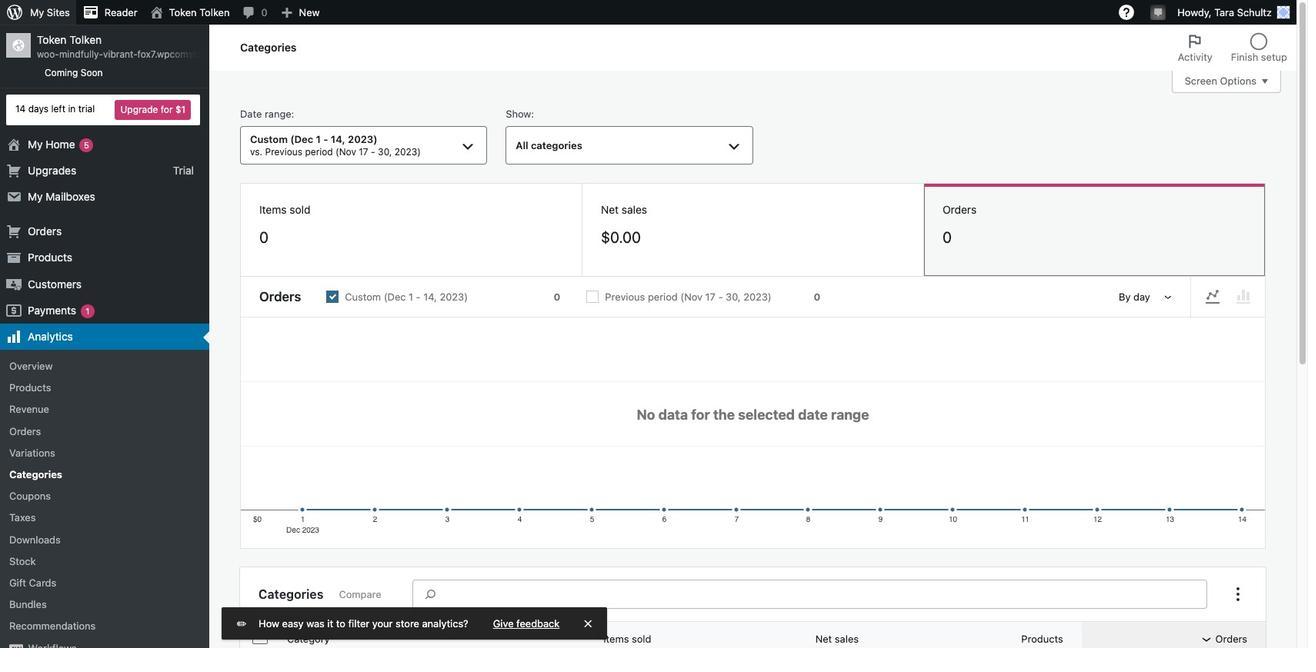 Task type: describe. For each thing, give the bounding box(es) containing it.
tolken for token tolken woo-mindfully-vibrant-fox7.wpcomstaging.com coming soon
[[69, 33, 102, 46]]

products button
[[982, 626, 1082, 649]]

0 inside option
[[814, 291, 821, 303]]

cards
[[29, 577, 56, 590]]

finish
[[1231, 51, 1259, 63]]

5
[[84, 140, 89, 150]]

finish setup
[[1231, 51, 1288, 63]]

revenue link
[[0, 399, 209, 421]]

sold inside button
[[632, 634, 652, 646]]

toolbar navigation
[[0, 0, 1297, 28]]

analytics link
[[0, 324, 209, 350]]

mindfully-
[[59, 49, 103, 60]]

my mailboxes
[[28, 190, 95, 203]]

compare button
[[333, 583, 388, 607]]

14
[[15, 103, 26, 115]]

activity button
[[1169, 25, 1222, 71]]

0 inside checkbox
[[554, 291, 561, 303]]

orders inside performance indicators menu
[[943, 203, 977, 216]]

net sales button
[[776, 626, 877, 649]]

coupons
[[9, 490, 51, 503]]

options
[[1220, 75, 1257, 87]]

activity
[[1178, 51, 1213, 63]]

products inside button
[[1022, 634, 1064, 646]]

left
[[51, 103, 65, 115]]

overview
[[9, 360, 53, 373]]

it
[[327, 618, 333, 630]]

how
[[259, 618, 279, 630]]

show
[[506, 108, 531, 120]]

17 inside option
[[705, 291, 716, 303]]

revenue
[[9, 404, 49, 416]]

vs.
[[250, 146, 263, 158]]

stock
[[9, 555, 36, 568]]

items inside performance indicators menu
[[259, 203, 287, 216]]

woo-
[[37, 49, 59, 60]]

1 inside payments 1
[[86, 306, 90, 316]]

taxes link
[[0, 507, 209, 529]]

setup
[[1261, 51, 1288, 63]]

previous inside option
[[605, 291, 645, 303]]

downloads link
[[0, 529, 209, 551]]

category
[[287, 634, 330, 646]]

recommendations
[[9, 621, 96, 633]]

vibrant-
[[103, 49, 137, 60]]

my home 5
[[28, 137, 89, 151]]

bundles
[[9, 599, 47, 611]]

net inside performance indicators menu
[[601, 203, 619, 216]]

custom for custom (dec 1 - 14, 2023) vs. previous period (nov 17 - 30, 2023)
[[250, 133, 288, 146]]

stock link
[[0, 551, 209, 573]]

for
[[161, 104, 173, 115]]

period inside "custom (dec 1 - 14, 2023) vs. previous period (nov 17 - 30, 2023)"
[[305, 146, 333, 158]]

(nov inside "custom (dec 1 - 14, 2023) vs. previous period (nov 17 - 30, 2023)"
[[336, 146, 356, 158]]

2 : from the left
[[531, 108, 534, 120]]

previous period (nov 17 - 30, 2023)
[[605, 291, 772, 303]]

sites
[[47, 6, 70, 18]]

downloads
[[9, 534, 61, 546]]

soon
[[81, 67, 103, 78]]

your
[[372, 618, 393, 630]]

show :
[[506, 108, 534, 120]]

range
[[265, 108, 291, 120]]

new link
[[274, 0, 326, 25]]

variations link
[[0, 442, 209, 464]]

in
[[68, 103, 76, 115]]

date range :
[[240, 108, 294, 120]]

automatewoo element
[[9, 645, 23, 649]]

category button
[[278, 626, 358, 649]]

sold inside performance indicators menu
[[290, 203, 310, 216]]

1 products link from the top
[[0, 245, 209, 271]]

pencil icon image
[[237, 618, 246, 630]]

my sites link
[[0, 0, 76, 25]]

all
[[516, 139, 528, 152]]

none checkbox containing custom (dec 1 - 14, 2023)
[[314, 278, 574, 316]]

payments
[[28, 304, 76, 317]]

custom (dec 1 - 14, 2023) vs. previous period (nov 17 - 30, 2023)
[[250, 133, 421, 158]]

coupons link
[[0, 486, 209, 507]]

upgrades
[[28, 164, 76, 177]]

bundles link
[[0, 594, 209, 616]]

reader
[[105, 6, 137, 18]]

✕
[[584, 618, 592, 630]]

0 link
[[236, 0, 274, 25]]

analytics?
[[422, 618, 469, 630]]

customers
[[28, 277, 82, 291]]

(dec for custom (dec 1 - 14, 2023) vs. previous period (nov 17 - 30, 2023)
[[290, 133, 313, 146]]

compare
[[339, 589, 381, 601]]

bar chart image
[[1234, 288, 1253, 306]]

1 orders link from the top
[[0, 219, 209, 245]]

✕ button
[[584, 617, 592, 631]]

analytics
[[28, 330, 73, 343]]

payments 1
[[28, 304, 90, 317]]

net sales inside button
[[816, 634, 859, 646]]

30, inside option
[[726, 291, 741, 303]]

howdy, tara schultz
[[1178, 6, 1272, 18]]

my for my sites
[[30, 6, 44, 18]]

fox7.wpcomstaging.com
[[137, 49, 242, 60]]

custom (dec 1 - 14, 2023)
[[345, 291, 468, 303]]

howdy,
[[1178, 6, 1212, 18]]

trial
[[173, 164, 194, 177]]

token tolken
[[169, 6, 230, 18]]

gift cards link
[[0, 573, 209, 594]]

upgrade for $1 button
[[115, 100, 191, 120]]



Task type: vqa. For each thing, say whether or not it's contained in the screenshot.
SCREEN
yes



Task type: locate. For each thing, give the bounding box(es) containing it.
items sold inside button
[[604, 634, 652, 646]]

1 vertical spatial 17
[[705, 291, 716, 303]]

period inside option
[[648, 291, 678, 303]]

upgrade
[[120, 104, 158, 115]]

1 for custom (dec 1 - 14, 2023) vs. previous period (nov 17 - 30, 2023)
[[316, 133, 321, 146]]

(nov
[[336, 146, 356, 158], [681, 291, 703, 303]]

variations
[[9, 447, 55, 459]]

menu bar
[[1191, 283, 1265, 311]]

give feedback button
[[493, 617, 560, 631]]

1 vertical spatial (nov
[[681, 291, 703, 303]]

(dec for custom (dec 1 - 14, 2023)
[[384, 291, 406, 303]]

sales inside button
[[835, 634, 859, 646]]

1 vertical spatial products link
[[0, 377, 209, 399]]

None checkbox
[[574, 278, 834, 316]]

was
[[306, 618, 325, 630]]

0 vertical spatial 14,
[[331, 133, 345, 146]]

net
[[601, 203, 619, 216], [816, 634, 832, 646]]

my left home
[[28, 137, 43, 151]]

17 inside "custom (dec 1 - 14, 2023) vs. previous period (nov 17 - 30, 2023)"
[[359, 146, 368, 158]]

2 vertical spatial my
[[28, 190, 43, 203]]

tab list
[[1169, 25, 1297, 71]]

choose which values to display image
[[1229, 586, 1248, 604]]

how easy was it to filter your store analytics?
[[259, 618, 469, 630]]

token for token tolken woo-mindfully-vibrant-fox7.wpcomstaging.com coming soon
[[37, 33, 67, 46]]

14, inside "custom (dec 1 - 14, 2023) vs. previous period (nov 17 - 30, 2023)"
[[331, 133, 345, 146]]

14,
[[331, 133, 345, 146], [424, 291, 437, 303]]

main menu navigation
[[0, 25, 242, 649]]

1 vertical spatial previous
[[605, 291, 645, 303]]

my left sites
[[30, 6, 44, 18]]

0 vertical spatial products link
[[0, 245, 209, 271]]

0 vertical spatial categories
[[240, 41, 297, 54]]

tolken inside 'token tolken woo-mindfully-vibrant-fox7.wpcomstaging.com coming soon'
[[69, 33, 102, 46]]

overview link
[[0, 356, 209, 377]]

0 horizontal spatial custom
[[250, 133, 288, 146]]

0 vertical spatial net
[[601, 203, 619, 216]]

items inside button
[[604, 634, 629, 646]]

my inside "link"
[[28, 190, 43, 203]]

net sales inside performance indicators menu
[[601, 203, 647, 216]]

items sold
[[259, 203, 310, 216], [604, 634, 652, 646]]

2 orders link from the top
[[0, 421, 209, 442]]

1 horizontal spatial previous
[[605, 291, 645, 303]]

items sold button
[[564, 626, 670, 649]]

0 horizontal spatial (nov
[[336, 146, 356, 158]]

1 vertical spatial categories
[[9, 469, 62, 481]]

products link up 'customers'
[[0, 245, 209, 271]]

products link down analytics link
[[0, 377, 209, 399]]

30,
[[378, 146, 392, 158], [726, 291, 741, 303]]

0 vertical spatial tolken
[[200, 6, 230, 18]]

to
[[336, 618, 346, 630]]

: up all categories
[[531, 108, 534, 120]]

(dec inside checkbox
[[384, 291, 406, 303]]

easy
[[282, 618, 304, 630]]

1 horizontal spatial sales
[[835, 634, 859, 646]]

0 vertical spatial 30,
[[378, 146, 392, 158]]

my down upgrades
[[28, 190, 43, 203]]

✏
[[237, 618, 246, 630]]

line chart image
[[1204, 288, 1222, 306]]

0 horizontal spatial sold
[[290, 203, 310, 216]]

categories down 0 link
[[240, 41, 297, 54]]

previous right vs.
[[265, 146, 303, 158]]

my sites
[[30, 6, 70, 18]]

reader link
[[76, 0, 144, 25]]

0 horizontal spatial tolken
[[69, 33, 102, 46]]

1 vertical spatial 14,
[[424, 291, 437, 303]]

0 horizontal spatial net
[[601, 203, 619, 216]]

orders inside button
[[1216, 634, 1248, 646]]

0 vertical spatial previous
[[265, 146, 303, 158]]

0 vertical spatial token
[[169, 6, 197, 18]]

1 vertical spatial net
[[816, 634, 832, 646]]

customers link
[[0, 271, 209, 298]]

custom for custom (dec 1 - 14, 2023)
[[345, 291, 381, 303]]

new
[[299, 6, 320, 18]]

$0.00
[[601, 229, 641, 246]]

token for token tolken
[[169, 6, 197, 18]]

1 vertical spatial tolken
[[69, 33, 102, 46]]

1 horizontal spatial 14,
[[424, 291, 437, 303]]

sold
[[290, 203, 310, 216], [632, 634, 652, 646]]

0 horizontal spatial previous
[[265, 146, 303, 158]]

1 for custom (dec 1 - 14, 2023)
[[409, 291, 413, 303]]

1 vertical spatial period
[[648, 291, 678, 303]]

1 horizontal spatial net sales
[[816, 634, 859, 646]]

17
[[359, 146, 368, 158], [705, 291, 716, 303]]

0 vertical spatial net sales
[[601, 203, 647, 216]]

0 vertical spatial custom
[[250, 133, 288, 146]]

gift cards
[[9, 577, 56, 590]]

0 vertical spatial sold
[[290, 203, 310, 216]]

notification image
[[1152, 5, 1165, 18]]

categories for activity button
[[240, 41, 297, 54]]

mailboxes
[[46, 190, 95, 203]]

0 vertical spatial (nov
[[336, 146, 356, 158]]

custom
[[250, 133, 288, 146], [345, 291, 381, 303]]

2 horizontal spatial 1
[[409, 291, 413, 303]]

token up the fox7.wpcomstaging.com at the top
[[169, 6, 197, 18]]

0 vertical spatial items
[[259, 203, 287, 216]]

products link
[[0, 245, 209, 271], [0, 377, 209, 399]]

0 horizontal spatial 1
[[86, 306, 90, 316]]

0 horizontal spatial :
[[291, 108, 294, 120]]

categories
[[531, 139, 582, 152]]

orders link down my mailboxes "link"
[[0, 219, 209, 245]]

categories down variations
[[9, 469, 62, 481]]

0 horizontal spatial 30,
[[378, 146, 392, 158]]

None text field
[[441, 586, 1205, 604]]

token inside toolbar navigation
[[169, 6, 197, 18]]

categories for compare button
[[259, 588, 324, 602]]

0 inside 0 link
[[261, 6, 268, 18]]

1 inside "custom (dec 1 - 14, 2023) vs. previous period (nov 17 - 30, 2023)"
[[316, 133, 321, 146]]

1 horizontal spatial (nov
[[681, 291, 703, 303]]

1 vertical spatial token
[[37, 33, 67, 46]]

2 vertical spatial categories
[[259, 588, 324, 602]]

1 vertical spatial net sales
[[816, 634, 859, 646]]

net inside button
[[816, 634, 832, 646]]

1 horizontal spatial sold
[[632, 634, 652, 646]]

14 days left in trial
[[15, 103, 95, 115]]

None checkbox
[[314, 278, 574, 316]]

orders
[[943, 203, 977, 216], [28, 225, 62, 238], [259, 289, 301, 305], [9, 425, 41, 438], [1216, 634, 1248, 646]]

0 horizontal spatial 14,
[[331, 133, 345, 146]]

tolken for token tolken
[[200, 6, 230, 18]]

store
[[396, 618, 419, 630]]

0 horizontal spatial net sales
[[601, 203, 647, 216]]

tolken
[[200, 6, 230, 18], [69, 33, 102, 46]]

my for my mailboxes
[[28, 190, 43, 203]]

0 vertical spatial period
[[305, 146, 333, 158]]

Select All checkbox
[[252, 629, 268, 645]]

1 horizontal spatial period
[[648, 291, 678, 303]]

1 horizontal spatial token
[[169, 6, 197, 18]]

(nov inside option
[[681, 291, 703, 303]]

products
[[28, 251, 72, 264], [9, 382, 51, 394], [1022, 634, 1064, 646]]

0 horizontal spatial token
[[37, 33, 67, 46]]

home
[[46, 137, 75, 151]]

0 vertical spatial my
[[30, 6, 44, 18]]

1 vertical spatial orders link
[[0, 421, 209, 442]]

tolken left 0 link
[[200, 6, 230, 18]]

1 vertical spatial items sold
[[604, 634, 652, 646]]

performance indicators menu
[[240, 183, 1266, 277]]

filter
[[348, 618, 370, 630]]

categories link
[[0, 464, 209, 486]]

categories inside "link"
[[9, 469, 62, 481]]

period
[[305, 146, 333, 158], [648, 291, 678, 303]]

(dec inside "custom (dec 1 - 14, 2023) vs. previous period (nov 17 - 30, 2023)"
[[290, 133, 313, 146]]

1 horizontal spatial 30,
[[726, 291, 741, 303]]

1 vertical spatial products
[[9, 382, 51, 394]]

30, inside "custom (dec 1 - 14, 2023) vs. previous period (nov 17 - 30, 2023)"
[[378, 146, 392, 158]]

0 horizontal spatial 17
[[359, 146, 368, 158]]

taxes
[[9, 512, 36, 524]]

0 vertical spatial sales
[[622, 203, 647, 216]]

0 vertical spatial 1
[[316, 133, 321, 146]]

1 vertical spatial (dec
[[384, 291, 406, 303]]

1 vertical spatial sold
[[632, 634, 652, 646]]

1 : from the left
[[291, 108, 294, 120]]

1 vertical spatial custom
[[345, 291, 381, 303]]

-
[[323, 133, 328, 146], [371, 146, 375, 158], [416, 291, 421, 303], [718, 291, 723, 303]]

categories up easy
[[259, 588, 324, 602]]

sales
[[622, 203, 647, 216], [835, 634, 859, 646]]

0 horizontal spatial period
[[305, 146, 333, 158]]

orders button
[[1176, 626, 1266, 649]]

tolken inside toolbar navigation
[[200, 6, 230, 18]]

0
[[261, 6, 268, 18], [259, 229, 269, 246], [943, 229, 952, 246], [554, 291, 561, 303], [814, 291, 821, 303]]

recommendations link
[[0, 616, 209, 638]]

1 vertical spatial 30,
[[726, 291, 741, 303]]

1 vertical spatial items
[[604, 634, 629, 646]]

token inside 'token tolken woo-mindfully-vibrant-fox7.wpcomstaging.com coming soon'
[[37, 33, 67, 46]]

token tolken link
[[144, 0, 236, 25]]

1 horizontal spatial 1
[[316, 133, 321, 146]]

1 horizontal spatial 17
[[705, 291, 716, 303]]

none checkbox containing previous period (nov 17 - 30, 2023)
[[574, 278, 834, 316]]

all categories button
[[506, 126, 753, 165]]

tab list containing activity
[[1169, 25, 1297, 71]]

schultz
[[1237, 6, 1272, 18]]

sales inside performance indicators menu
[[622, 203, 647, 216]]

$1
[[175, 104, 185, 115]]

0 horizontal spatial items
[[259, 203, 287, 216]]

my for my home 5
[[28, 137, 43, 151]]

screen options
[[1185, 75, 1257, 87]]

0 vertical spatial items sold
[[259, 203, 310, 216]]

finish setup button
[[1222, 25, 1297, 71]]

feedback
[[517, 618, 560, 630]]

2 vertical spatial 1
[[86, 306, 90, 316]]

give feedback
[[493, 618, 560, 630]]

1 horizontal spatial items
[[604, 634, 629, 646]]

trial
[[78, 103, 95, 115]]

0 horizontal spatial sales
[[622, 203, 647, 216]]

my mailboxes link
[[0, 184, 209, 210]]

1 horizontal spatial net
[[816, 634, 832, 646]]

14, for custom (dec 1 - 14, 2023) vs. previous period (nov 17 - 30, 2023)
[[331, 133, 345, 146]]

0 horizontal spatial items sold
[[259, 203, 310, 216]]

1 vertical spatial 1
[[409, 291, 413, 303]]

1 horizontal spatial tolken
[[200, 6, 230, 18]]

1 horizontal spatial custom
[[345, 291, 381, 303]]

items sold inside performance indicators menu
[[259, 203, 310, 216]]

token up woo-
[[37, 33, 67, 46]]

orders link up categories "link"
[[0, 421, 209, 442]]

0 vertical spatial orders link
[[0, 219, 209, 245]]

coming
[[45, 67, 78, 78]]

previous inside "custom (dec 1 - 14, 2023) vs. previous period (nov 17 - 30, 2023)"
[[265, 146, 303, 158]]

1 horizontal spatial (dec
[[384, 291, 406, 303]]

screen options button
[[1172, 70, 1281, 93]]

screen
[[1185, 75, 1218, 87]]

0 horizontal spatial (dec
[[290, 133, 313, 146]]

date
[[240, 108, 262, 120]]

2023)
[[348, 133, 378, 146], [395, 146, 421, 158], [440, 291, 468, 303], [744, 291, 772, 303]]

custom inside "custom (dec 1 - 14, 2023) vs. previous period (nov 17 - 30, 2023)"
[[250, 133, 288, 146]]

1 vertical spatial my
[[28, 137, 43, 151]]

14, for custom (dec 1 - 14, 2023)
[[424, 291, 437, 303]]

give
[[493, 618, 514, 630]]

2 vertical spatial products
[[1022, 634, 1064, 646]]

tolken up mindfully-
[[69, 33, 102, 46]]

1 horizontal spatial items sold
[[604, 634, 652, 646]]

0 vertical spatial (dec
[[290, 133, 313, 146]]

0 vertical spatial 17
[[359, 146, 368, 158]]

my inside toolbar navigation
[[30, 6, 44, 18]]

:
[[291, 108, 294, 120], [531, 108, 534, 120]]

all categories
[[516, 139, 582, 152]]

: right date
[[291, 108, 294, 120]]

2 products link from the top
[[0, 377, 209, 399]]

1 horizontal spatial :
[[531, 108, 534, 120]]

1 vertical spatial sales
[[835, 634, 859, 646]]

0 vertical spatial products
[[28, 251, 72, 264]]

previous down $0.00
[[605, 291, 645, 303]]

token tolken woo-mindfully-vibrant-fox7.wpcomstaging.com coming soon
[[37, 33, 242, 78]]



